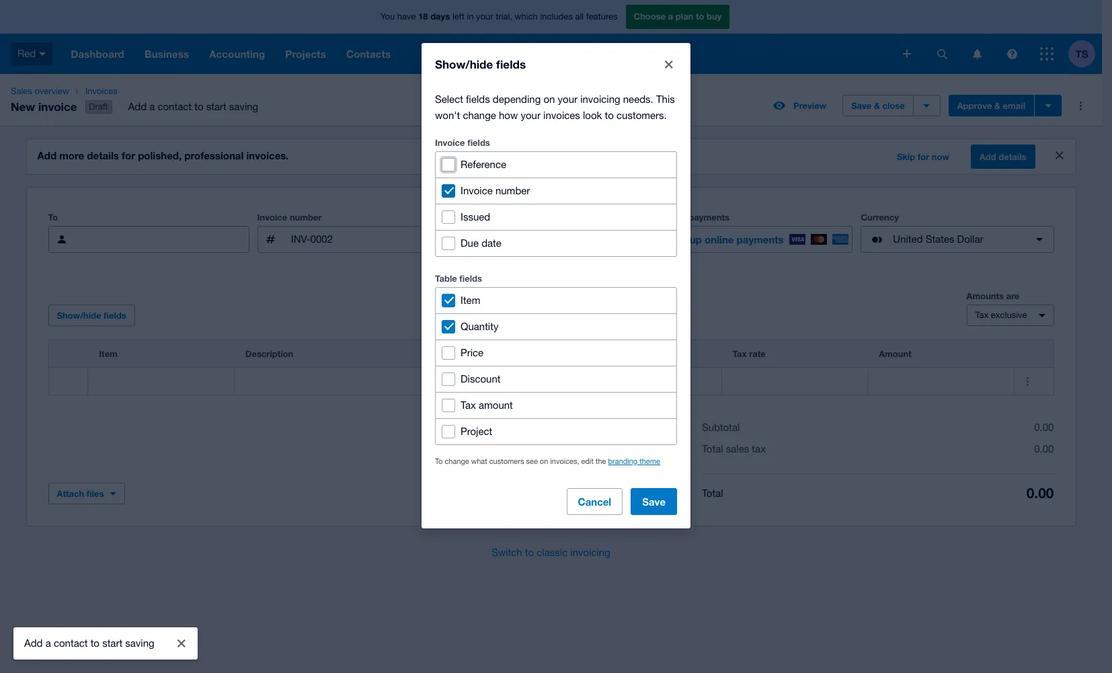 Task type: locate. For each thing, give the bounding box(es) containing it.
1 vertical spatial change
[[445, 457, 469, 465]]

email
[[1003, 100, 1025, 111]]

tax for tax exclusive
[[975, 310, 989, 320]]

due date
[[461, 237, 502, 248]]

1 vertical spatial invoice number
[[257, 212, 322, 223]]

customers.
[[617, 109, 667, 121]]

change left how
[[463, 109, 496, 121]]

1 horizontal spatial svg image
[[1007, 49, 1017, 59]]

new invoice
[[11, 99, 77, 113]]

sales overview
[[11, 86, 69, 96]]

1 horizontal spatial show/hide fields
[[435, 57, 526, 71]]

project
[[461, 425, 492, 437]]

needs.
[[623, 93, 653, 105]]

your right in
[[476, 12, 493, 22]]

invoice number up issued
[[461, 185, 530, 196]]

2 vertical spatial invoice
[[257, 212, 287, 223]]

1 vertical spatial contact
[[54, 637, 88, 649]]

To text field
[[80, 227, 249, 252]]

date
[[481, 237, 502, 248]]

payments right online
[[737, 233, 784, 246]]

details right more
[[87, 149, 119, 161]]

total
[[702, 443, 723, 455], [702, 487, 723, 499]]

0 horizontal spatial details
[[87, 149, 119, 161]]

2 vertical spatial your
[[521, 109, 541, 121]]

a
[[668, 11, 673, 22], [149, 101, 155, 112], [46, 637, 51, 649]]

table fields
[[435, 273, 482, 283]]

0 horizontal spatial show/hide fields
[[57, 310, 126, 321]]

save for save
[[642, 495, 666, 507]]

0 vertical spatial 0.00
[[1034, 422, 1054, 433]]

your inside the you have 18 days left in your trial, which includes all features
[[476, 12, 493, 22]]

add details button
[[971, 145, 1035, 169]]

close image
[[656, 51, 682, 78]]

ts
[[1076, 47, 1088, 60]]

1 horizontal spatial start
[[206, 101, 226, 112]]

won't
[[435, 109, 460, 121]]

your up 'invoices'
[[558, 93, 578, 105]]

invoice down the won't on the top left
[[435, 137, 465, 148]]

which
[[515, 12, 538, 22]]

trial,
[[496, 12, 512, 22]]

reference up due date
[[459, 212, 501, 223]]

1 vertical spatial save
[[642, 495, 666, 507]]

add more details for polished, professional invoices. status
[[27, 139, 1075, 174]]

switch to classic invoicing button
[[481, 539, 621, 566]]

online
[[660, 212, 686, 223]]

save left close
[[851, 100, 872, 111]]

show/hide fields
[[435, 57, 526, 71], [57, 310, 126, 321]]

& left "email"
[[994, 100, 1000, 111]]

0 vertical spatial change
[[463, 109, 496, 121]]

invoice
[[435, 137, 465, 148], [461, 185, 493, 196], [257, 212, 287, 223]]

1 horizontal spatial show/hide
[[435, 57, 493, 71]]

tax for tax rate
[[733, 348, 747, 359]]

1 vertical spatial 0.00
[[1034, 443, 1054, 455]]

total down total sales tax
[[702, 487, 723, 499]]

Description text field
[[235, 369, 497, 394]]

show/hide fields dialog
[[422, 43, 691, 528]]

description
[[245, 348, 293, 359]]

1 horizontal spatial item
[[461, 294, 480, 306]]

due
[[461, 237, 479, 248]]

0 horizontal spatial &
[[874, 100, 880, 111]]

invoice line item list element
[[48, 340, 1054, 395]]

0 vertical spatial to
[[48, 212, 58, 223]]

payments up online
[[689, 212, 730, 223]]

invoicing inside button
[[570, 547, 610, 558]]

add inside button
[[980, 151, 996, 162]]

look
[[583, 109, 602, 121]]

reference
[[461, 158, 506, 170], [459, 212, 501, 223]]

issued
[[461, 211, 490, 222]]

0 vertical spatial number
[[496, 185, 530, 196]]

0 vertical spatial reference
[[461, 158, 506, 170]]

0 vertical spatial invoicing
[[580, 93, 620, 105]]

0 horizontal spatial your
[[476, 12, 493, 22]]

save inside show/hide fields dialog
[[642, 495, 666, 507]]

invoices link
[[80, 85, 269, 98]]

2 horizontal spatial your
[[558, 93, 578, 105]]

0 vertical spatial your
[[476, 12, 493, 22]]

number
[[496, 185, 530, 196], [290, 212, 322, 223]]

number inside invoice fields group
[[496, 185, 530, 196]]

switch
[[492, 547, 522, 558]]

& left close
[[874, 100, 880, 111]]

invoice up issued
[[461, 185, 493, 196]]

tax amount
[[461, 399, 513, 410]]

2 total from the top
[[702, 487, 723, 499]]

invoice number element
[[257, 226, 450, 253]]

0 vertical spatial a
[[668, 11, 673, 22]]

1 horizontal spatial invoice number
[[461, 185, 530, 196]]

0 horizontal spatial tax
[[461, 399, 476, 410]]

tax inside invoice line item list element
[[733, 348, 747, 359]]

0 horizontal spatial item
[[99, 348, 118, 359]]

0 horizontal spatial save
[[642, 495, 666, 507]]

buy
[[707, 11, 722, 22]]

1 horizontal spatial &
[[994, 100, 1000, 111]]

0 horizontal spatial contact
[[54, 637, 88, 649]]

1 horizontal spatial tax
[[733, 348, 747, 359]]

0 vertical spatial payments
[[689, 212, 730, 223]]

invoice fields
[[435, 137, 490, 148]]

1 vertical spatial reference
[[459, 212, 501, 223]]

1 vertical spatial invoice
[[461, 185, 493, 196]]

1 horizontal spatial save
[[851, 100, 872, 111]]

change left "what"
[[445, 457, 469, 465]]

1 horizontal spatial your
[[521, 109, 541, 121]]

svg image up "email"
[[1007, 49, 1017, 59]]

0.00 for total sales tax
[[1034, 443, 1054, 455]]

saving inside the add a contact to start saving status
[[125, 637, 154, 649]]

0 vertical spatial show/hide fields
[[435, 57, 526, 71]]

invoice inside group
[[461, 185, 493, 196]]

0 vertical spatial show/hide
[[435, 57, 493, 71]]

features
[[586, 12, 618, 22]]

1 vertical spatial number
[[290, 212, 322, 223]]

1 vertical spatial total
[[702, 487, 723, 499]]

you
[[380, 12, 395, 22]]

1 vertical spatial your
[[558, 93, 578, 105]]

1 vertical spatial show/hide fields
[[57, 310, 126, 321]]

a inside the ts banner
[[668, 11, 673, 22]]

on right see in the bottom left of the page
[[540, 457, 548, 465]]

1 vertical spatial item
[[99, 348, 118, 359]]

on up 'invoices'
[[544, 93, 555, 105]]

1 horizontal spatial contact
[[158, 101, 192, 112]]

invoicing inside select fields depending on your invoicing needs.  this won't change how your invoices look to customers.
[[580, 93, 620, 105]]

add a contact to start saving
[[128, 101, 258, 112], [24, 637, 154, 649]]

total down subtotal
[[702, 443, 723, 455]]

1 vertical spatial show/hide
[[57, 310, 101, 321]]

18
[[418, 11, 428, 22]]

1 vertical spatial payments
[[737, 233, 784, 246]]

invoicing right classic
[[570, 547, 610, 558]]

0 vertical spatial tax
[[975, 310, 989, 320]]

tax inside table fields group
[[461, 399, 476, 410]]

tax inside popup button
[[975, 310, 989, 320]]

1 vertical spatial tax
[[733, 348, 747, 359]]

close
[[882, 100, 905, 111]]

choose
[[634, 11, 666, 22]]

svg image
[[1040, 47, 1054, 61], [937, 49, 947, 59], [973, 49, 981, 59], [903, 50, 911, 58]]

svg image inside red popup button
[[39, 52, 46, 56]]

close image
[[168, 630, 195, 657]]

invoicing up look at the top of the page
[[580, 93, 620, 105]]

switch to classic invoicing
[[492, 547, 610, 558]]

show/hide inside dialog
[[435, 57, 493, 71]]

2 horizontal spatial tax
[[975, 310, 989, 320]]

includes
[[540, 12, 573, 22]]

0 horizontal spatial invoice number
[[257, 212, 322, 223]]

1 vertical spatial start
[[102, 637, 122, 649]]

fields inside button
[[104, 310, 126, 321]]

number down add more details for polished, professional invoices. status
[[496, 185, 530, 196]]

for left now at the right
[[918, 151, 929, 162]]

0 vertical spatial contact
[[158, 101, 192, 112]]

2 & from the left
[[994, 100, 1000, 111]]

to inside button
[[525, 547, 534, 558]]

0 vertical spatial invoice number
[[461, 185, 530, 196]]

show/hide fields inside dialog
[[435, 57, 526, 71]]

edit
[[581, 457, 594, 465]]

1 vertical spatial on
[[540, 457, 548, 465]]

a inside status
[[46, 637, 51, 649]]

1 horizontal spatial to
[[435, 457, 443, 465]]

fields
[[496, 57, 526, 71], [466, 93, 490, 105], [467, 137, 490, 148], [459, 273, 482, 283], [104, 310, 126, 321]]

payments
[[689, 212, 730, 223], [737, 233, 784, 246]]

0 vertical spatial on
[[544, 93, 555, 105]]

show/hide inside button
[[57, 310, 101, 321]]

choose a plan to buy
[[634, 11, 722, 22]]

currency
[[861, 212, 899, 223]]

invoicing
[[580, 93, 620, 105], [570, 547, 610, 558]]

invoice for table fields
[[435, 137, 465, 148]]

0 vertical spatial total
[[702, 443, 723, 455]]

to
[[48, 212, 58, 223], [435, 457, 443, 465]]

1 vertical spatial to
[[435, 457, 443, 465]]

0.00 for subtotal
[[1034, 422, 1054, 433]]

1 vertical spatial add a contact to start saving
[[24, 637, 154, 649]]

select
[[435, 93, 463, 105]]

2 vertical spatial tax
[[461, 399, 476, 410]]

2 horizontal spatial a
[[668, 11, 673, 22]]

add more details for polished, professional invoices.
[[37, 149, 289, 161]]

1 vertical spatial a
[[149, 101, 155, 112]]

0 vertical spatial save
[[851, 100, 872, 111]]

number up invoice number "element"
[[290, 212, 322, 223]]

tax down amounts
[[975, 310, 989, 320]]

1 horizontal spatial for
[[918, 151, 929, 162]]

save & close button
[[843, 95, 914, 116]]

change
[[463, 109, 496, 121], [445, 457, 469, 465]]

to inside show/hide fields dialog
[[435, 457, 443, 465]]

item down show/hide fields button
[[99, 348, 118, 359]]

invoice number down the invoices.
[[257, 212, 322, 223]]

svg image right red
[[39, 52, 46, 56]]

0 horizontal spatial saving
[[125, 637, 154, 649]]

approve & email button
[[949, 95, 1034, 116]]

item inside table fields group
[[461, 294, 480, 306]]

to inside select fields depending on your invoicing needs.  this won't change how your invoices look to customers.
[[605, 109, 614, 121]]

1 & from the left
[[874, 100, 880, 111]]

skip
[[897, 151, 915, 162]]

0 horizontal spatial to
[[48, 212, 58, 223]]

0 horizontal spatial number
[[290, 212, 322, 223]]

add details
[[980, 151, 1026, 162]]

depending
[[493, 93, 541, 105]]

branding theme link
[[608, 457, 660, 465]]

sales overview link
[[5, 85, 75, 98]]

1 vertical spatial invoicing
[[570, 547, 610, 558]]

subtotal
[[702, 422, 740, 433]]

sales
[[726, 443, 749, 455]]

item down table fields
[[461, 294, 480, 306]]

table fields group
[[435, 287, 677, 445]]

saving up the invoices.
[[229, 101, 258, 112]]

invoice down the invoices.
[[257, 212, 287, 223]]

0 horizontal spatial svg image
[[39, 52, 46, 56]]

left
[[452, 12, 464, 22]]

tax up project
[[461, 399, 476, 410]]

start
[[206, 101, 226, 112], [102, 637, 122, 649]]

& inside approve & email button
[[994, 100, 1000, 111]]

1 vertical spatial saving
[[125, 637, 154, 649]]

save down the theme
[[642, 495, 666, 507]]

tax for tax amount
[[461, 399, 476, 410]]

tax left rate
[[733, 348, 747, 359]]

tax exclusive
[[975, 310, 1027, 320]]

saving left close icon
[[125, 637, 154, 649]]

0 horizontal spatial payments
[[689, 212, 730, 223]]

item
[[461, 294, 480, 306], [99, 348, 118, 359]]

reference down "invoice fields"
[[461, 158, 506, 170]]

1 horizontal spatial number
[[496, 185, 530, 196]]

0 horizontal spatial show/hide
[[57, 310, 101, 321]]

details down "email"
[[999, 151, 1026, 162]]

0 horizontal spatial a
[[46, 637, 51, 649]]

your down depending
[[521, 109, 541, 121]]

1 horizontal spatial payments
[[737, 233, 784, 246]]

&
[[874, 100, 880, 111], [994, 100, 1000, 111]]

1 horizontal spatial details
[[999, 151, 1026, 162]]

for left polished,
[[122, 149, 135, 161]]

svg image
[[1007, 49, 1017, 59], [39, 52, 46, 56]]

change inside select fields depending on your invoicing needs.  this won't change how your invoices look to customers.
[[463, 109, 496, 121]]

Amount field
[[868, 369, 1014, 394]]

show/hide fields button
[[48, 305, 135, 326]]

0 vertical spatial item
[[461, 294, 480, 306]]

1 horizontal spatial a
[[149, 101, 155, 112]]

for inside 'button'
[[918, 151, 929, 162]]

0.00
[[1034, 422, 1054, 433], [1034, 443, 1054, 455], [1026, 485, 1054, 502]]

0 vertical spatial saving
[[229, 101, 258, 112]]

saving
[[229, 101, 258, 112], [125, 637, 154, 649]]

0 vertical spatial invoice
[[435, 137, 465, 148]]

& inside save & close button
[[874, 100, 880, 111]]

save
[[851, 100, 872, 111], [642, 495, 666, 507]]

show/hide
[[435, 57, 493, 71], [57, 310, 101, 321]]

2 vertical spatial a
[[46, 637, 51, 649]]

1 total from the top
[[702, 443, 723, 455]]

0 horizontal spatial start
[[102, 637, 122, 649]]

Invoice number text field
[[290, 227, 450, 252]]



Task type: describe. For each thing, give the bounding box(es) containing it.
have
[[397, 12, 416, 22]]

exclusive
[[991, 310, 1027, 320]]

on inside select fields depending on your invoicing needs.  this won't change how your invoices look to customers.
[[544, 93, 555, 105]]

total sales tax
[[702, 443, 766, 455]]

draft
[[89, 102, 108, 112]]

this
[[656, 93, 675, 105]]

customers
[[489, 457, 524, 465]]

add a contact to start saving status
[[13, 627, 197, 660]]

payments inside popup button
[[737, 233, 784, 246]]

united states dollar button
[[861, 226, 1054, 253]]

save for save & close
[[851, 100, 872, 111]]

skip for now
[[897, 151, 949, 162]]

Quantity field
[[497, 369, 575, 394]]

up
[[690, 233, 702, 246]]

set
[[671, 233, 687, 246]]

see
[[526, 457, 538, 465]]

how
[[499, 109, 518, 121]]

branding
[[608, 457, 638, 465]]

all
[[575, 12, 584, 22]]

overview
[[35, 86, 69, 96]]

classic
[[537, 547, 568, 558]]

to inside the ts banner
[[696, 11, 704, 22]]

invoice for reference
[[257, 212, 287, 223]]

the
[[596, 457, 606, 465]]

amounts are
[[967, 291, 1020, 301]]

states
[[926, 233, 954, 245]]

to change what customers see on invoices, edit the branding theme
[[435, 457, 660, 465]]

set up online payments
[[671, 233, 784, 246]]

online
[[705, 233, 734, 246]]

invoices,
[[550, 457, 579, 465]]

invoices.
[[246, 149, 289, 161]]

you have 18 days left in your trial, which includes all features
[[380, 11, 618, 22]]

polished,
[[138, 149, 182, 161]]

2 vertical spatial 0.00
[[1026, 485, 1054, 502]]

attach files
[[57, 488, 104, 499]]

ts banner
[[0, 0, 1102, 74]]

cancel
[[578, 495, 611, 507]]

red
[[17, 48, 36, 59]]

total for total
[[702, 487, 723, 499]]

discount
[[461, 373, 501, 384]]

now
[[932, 151, 949, 162]]

rate
[[749, 348, 766, 359]]

& for email
[[994, 100, 1000, 111]]

what
[[471, 457, 487, 465]]

more
[[59, 149, 84, 161]]

in
[[467, 12, 474, 22]]

approve & email
[[957, 100, 1025, 111]]

attach
[[57, 488, 84, 499]]

new
[[11, 99, 35, 113]]

tax rate
[[733, 348, 766, 359]]

dollar
[[957, 233, 983, 245]]

reference inside invoice fields group
[[461, 158, 506, 170]]

tax
[[752, 443, 766, 455]]

set up online payments button
[[660, 226, 853, 253]]

fields inside select fields depending on your invoicing needs.  this won't change how your invoices look to customers.
[[466, 93, 490, 105]]

contact element
[[48, 226, 249, 253]]

save & close
[[851, 100, 905, 111]]

select fields depending on your invoicing needs.  this won't change how your invoices look to customers.
[[435, 93, 675, 121]]

price
[[461, 347, 484, 358]]

amount
[[879, 348, 912, 359]]

show/hide fields inside button
[[57, 310, 126, 321]]

amounts
[[967, 291, 1004, 301]]

start inside status
[[102, 637, 122, 649]]

table
[[435, 273, 457, 283]]

invoices
[[543, 109, 580, 121]]

cancel button
[[566, 488, 623, 515]]

to for to
[[48, 212, 58, 223]]

quantity
[[461, 320, 499, 332]]

invoice fields group
[[435, 151, 677, 257]]

1 horizontal spatial saving
[[229, 101, 258, 112]]

add a contact to start saving inside status
[[24, 637, 154, 649]]

preview button
[[765, 95, 835, 116]]

are
[[1006, 291, 1020, 301]]

Reference text field
[[491, 227, 651, 252]]

0 vertical spatial start
[[206, 101, 226, 112]]

to inside status
[[91, 637, 100, 649]]

invoices
[[85, 86, 118, 96]]

sales
[[11, 86, 32, 96]]

online payments
[[660, 212, 730, 223]]

& for close
[[874, 100, 880, 111]]

united
[[893, 233, 923, 245]]

days
[[430, 11, 450, 22]]

tax exclusive button
[[967, 305, 1054, 326]]

skip for now button
[[889, 146, 957, 168]]

details inside button
[[999, 151, 1026, 162]]

preview
[[793, 100, 826, 111]]

invoice number inside invoice fields group
[[461, 185, 530, 196]]

united states dollar
[[893, 233, 983, 245]]

0 horizontal spatial for
[[122, 149, 135, 161]]

invoice
[[38, 99, 77, 113]]

to for to change what customers see on invoices, edit the branding theme
[[435, 457, 443, 465]]

amount
[[479, 399, 513, 410]]

save button
[[631, 488, 677, 515]]

plan
[[676, 11, 693, 22]]

contact inside status
[[54, 637, 88, 649]]

professional
[[184, 149, 244, 161]]

0 vertical spatial add a contact to start saving
[[128, 101, 258, 112]]

total for total sales tax
[[702, 443, 723, 455]]



Task type: vqa. For each thing, say whether or not it's contained in the screenshot.
Tax inside the Table fields Group
yes



